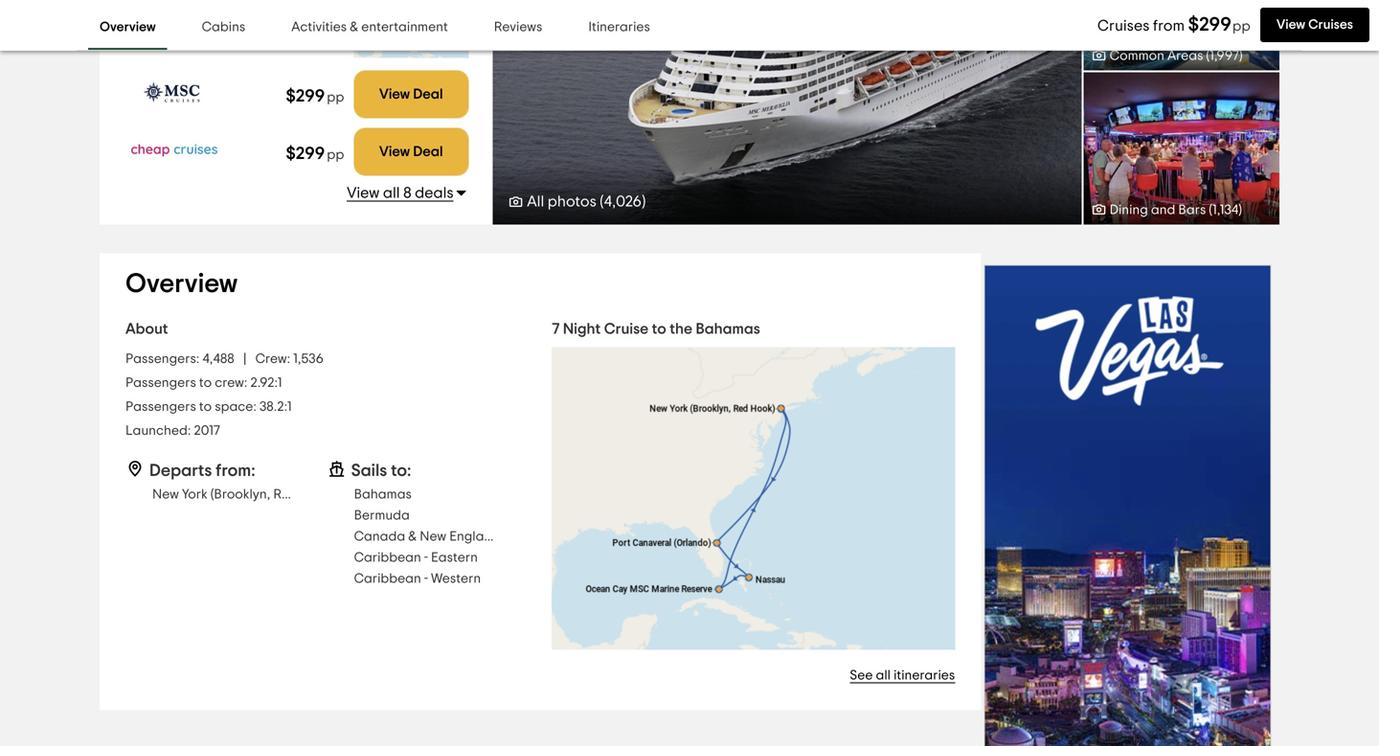 Task type: locate. For each thing, give the bounding box(es) containing it.
0 vertical spatial view deal
[[379, 87, 443, 102]]

:1 for passengers to space: 38.2 :1
[[284, 400, 292, 414]]

view
[[1276, 18, 1305, 32], [379, 87, 410, 102], [379, 145, 410, 159], [347, 185, 380, 201]]

$299
[[1188, 15, 1232, 34], [286, 88, 325, 105], [286, 145, 325, 163]]

2 vertical spatial pp
[[327, 148, 344, 162]]

england
[[449, 530, 500, 544]]

new up eastern
[[420, 530, 446, 544]]

new down departs
[[152, 488, 179, 502]]

bahamas
[[696, 321, 760, 337], [354, 488, 412, 502]]

2 vertical spatial to
[[199, 400, 212, 414]]

to for passengers to crew: 2.92 :1
[[199, 377, 212, 390]]

( for 1,997
[[1206, 49, 1210, 63]]

1 passengers from the top
[[125, 377, 196, 390]]

pp inside cruises from $299 pp
[[1232, 19, 1251, 34]]

1 caribbean from the top
[[354, 551, 421, 565]]

0 vertical spatial $299 pp
[[286, 88, 344, 105]]

departs
[[149, 462, 212, 479]]

york up nassau,
[[184, 0, 210, 2]]

york down departs
[[182, 488, 208, 502]]

- left western
[[424, 572, 428, 586]]

cruises
[[1098, 18, 1150, 34], [1308, 18, 1353, 32]]

2 vertical spatial $299
[[286, 145, 325, 163]]

view deal up "8"
[[379, 145, 443, 159]]

red up 'msc'
[[275, 0, 300, 2]]

0 vertical spatial all
[[383, 185, 400, 201]]

overview
[[100, 21, 156, 34], [125, 271, 238, 298]]

1 vertical spatial to
[[199, 377, 212, 390]]

2 vertical spatial york
[[182, 488, 208, 502]]

eastern
[[431, 551, 478, 565]]

passengers for passengers to space:
[[125, 400, 196, 414]]

deal
[[413, 87, 443, 102], [413, 145, 443, 159]]

1 vertical spatial pp
[[327, 91, 344, 105]]

2.92
[[250, 377, 274, 390]]

$299 pp
[[286, 88, 344, 105], [286, 145, 344, 163]]

1 horizontal spatial cruises
[[1308, 18, 1353, 32]]

cay
[[252, 16, 277, 29]]

0 horizontal spatial cruises
[[1098, 18, 1150, 34]]

- left eastern
[[424, 551, 428, 565]]

bahamas inside sails to: bahamas bermuda canada & new england caribbean - eastern caribbean - western
[[354, 488, 412, 502]]

york
[[184, 0, 210, 2], [285, 29, 311, 43], [182, 488, 208, 502]]

1 horizontal spatial hook)
[[301, 488, 337, 502]]

( for 4,026
[[600, 194, 604, 209]]

reviews
[[494, 21, 542, 34]]

0 horizontal spatial all
[[383, 185, 400, 201]]

1 vertical spatial -
[[424, 572, 428, 586]]

itineraries
[[894, 669, 955, 682]]

passengers to crew: 2.92 :1
[[125, 377, 282, 390]]

passengers down passengers:
[[125, 377, 196, 390]]

photos
[[548, 194, 597, 209]]

cabins link
[[190, 6, 257, 50]]

1,134
[[1212, 204, 1239, 217]]

1 vertical spatial overview
[[125, 271, 238, 298]]

2 $299 pp from the top
[[286, 145, 344, 163]]

see all itineraries
[[850, 669, 955, 682]]

all
[[383, 185, 400, 201], [876, 669, 891, 682]]

overview link
[[88, 6, 167, 50]]

all right see
[[876, 669, 891, 682]]

passengers up the launched:
[[125, 400, 196, 414]]

1 vertical spatial :1
[[284, 400, 292, 414]]

all for view
[[383, 185, 400, 201]]

0 vertical spatial york
[[184, 0, 210, 2]]

1 horizontal spatial all
[[876, 669, 891, 682]]

(brooklyn,
[[212, 0, 272, 2], [154, 43, 214, 56], [211, 488, 270, 502]]

1 vertical spatial $299 pp
[[286, 145, 344, 163]]

2 cruises from the left
[[1308, 18, 1353, 32]]

1 vertical spatial &
[[408, 530, 417, 544]]

0 horizontal spatial :1
[[274, 377, 282, 390]]

hook) inside new york (brooklyn, red hook), port canaveral (orlando), nassau, ocean cay msc marine reserve, new york (brooklyn, red hook)
[[244, 43, 281, 56]]

to for passengers to space: 38.2 :1
[[199, 400, 212, 414]]

msc
[[280, 16, 309, 29]]

2 passengers from the top
[[125, 400, 196, 414]]

1 vertical spatial caribbean
[[354, 572, 421, 586]]

( right photos
[[600, 194, 604, 209]]

0 vertical spatial :1
[[274, 377, 282, 390]]

0 vertical spatial -
[[424, 551, 428, 565]]

york inside the departs from: new york (brooklyn, red hook)
[[182, 488, 208, 502]]

1 vertical spatial view deal
[[379, 145, 443, 159]]

1 vertical spatial (brooklyn,
[[154, 43, 214, 56]]

) right photos
[[642, 194, 646, 209]]

& right activities
[[350, 21, 358, 34]]

to up the 2017
[[199, 400, 212, 414]]

passengers
[[125, 377, 196, 390], [125, 400, 196, 414]]

2017
[[194, 424, 220, 438]]

0 horizontal spatial bahamas
[[354, 488, 412, 502]]

1,536
[[293, 353, 324, 366]]

all left "8"
[[383, 185, 400, 201]]

)
[[1239, 49, 1243, 63], [642, 194, 646, 209], [1239, 204, 1242, 217]]

sails
[[351, 462, 387, 479]]

to left the
[[652, 321, 666, 337]]

overview down port
[[100, 21, 156, 34]]

red down 38.2
[[273, 488, 298, 502]]

1 horizontal spatial :1
[[284, 400, 292, 414]]

caribbean
[[354, 551, 421, 565], [354, 572, 421, 586]]

0 vertical spatial (brooklyn,
[[212, 0, 272, 2]]

2 vertical spatial red
[[273, 488, 298, 502]]

itineraries
[[588, 21, 650, 34]]

new inside the departs from: new york (brooklyn, red hook)
[[152, 488, 179, 502]]

deal down entertainment
[[413, 87, 443, 102]]

1 cruises from the left
[[1098, 18, 1150, 34]]

0 horizontal spatial hook)
[[244, 43, 281, 56]]

departs from: new york (brooklyn, red hook)
[[149, 462, 337, 502]]

hook)
[[244, 43, 281, 56], [301, 488, 337, 502]]

4,488
[[202, 353, 234, 366]]

7
[[552, 321, 560, 337]]

all for see
[[876, 669, 891, 682]]

cruise
[[604, 321, 649, 337]]

to up passengers to space: 38.2 :1
[[199, 377, 212, 390]]

1 vertical spatial bahamas
[[354, 488, 412, 502]]

ocean
[[207, 16, 249, 29]]

(orlando),
[[251, 2, 312, 16]]

overview up the about
[[125, 271, 238, 298]]

0 vertical spatial hook)
[[244, 43, 281, 56]]

-
[[424, 551, 428, 565], [424, 572, 428, 586]]

bahamas right the
[[696, 321, 760, 337]]

0 horizontal spatial &
[[350, 21, 358, 34]]

view deal down entertainment
[[379, 87, 443, 102]]

crew:
[[255, 353, 290, 366]]

( right areas
[[1206, 49, 1210, 63]]

0 vertical spatial caribbean
[[354, 551, 421, 565]]

:1
[[274, 377, 282, 390], [284, 400, 292, 414]]

) right areas
[[1239, 49, 1243, 63]]

4,026
[[604, 194, 642, 209]]

hook) inside the departs from: new york (brooklyn, red hook)
[[301, 488, 337, 502]]

(brooklyn, down 'from:'
[[211, 488, 270, 502]]

new
[[154, 0, 181, 2], [256, 29, 282, 43], [152, 488, 179, 502], [420, 530, 446, 544]]

all photos ( 4,026 )
[[527, 194, 646, 209]]

activities & entertainment
[[291, 21, 448, 34]]

1 vertical spatial all
[[876, 669, 891, 682]]

cabins
[[202, 21, 245, 34]]

red down cabins
[[217, 43, 241, 56]]

to
[[652, 321, 666, 337], [199, 377, 212, 390], [199, 400, 212, 414]]

itineraries link
[[577, 6, 662, 50]]

1 view deal from the top
[[379, 87, 443, 102]]

0 vertical spatial pp
[[1232, 19, 1251, 34]]

1 vertical spatial hook)
[[301, 488, 337, 502]]

bars
[[1178, 204, 1206, 217]]

1 $299 pp from the top
[[286, 88, 344, 105]]

1 horizontal spatial bahamas
[[696, 321, 760, 337]]

pp
[[1232, 19, 1251, 34], [327, 91, 344, 105], [327, 148, 344, 162]]

|
[[243, 353, 246, 366]]

(brooklyn, up ocean
[[212, 0, 272, 2]]

york down (orlando),
[[285, 29, 311, 43]]

1 horizontal spatial &
[[408, 530, 417, 544]]

view deal
[[379, 87, 443, 102], [379, 145, 443, 159]]

nassau,
[[154, 16, 204, 29]]

(
[[1206, 49, 1210, 63], [600, 194, 604, 209], [1209, 204, 1212, 217]]

0 vertical spatial passengers
[[125, 377, 196, 390]]

& right canada on the bottom left
[[408, 530, 417, 544]]

2 vertical spatial (brooklyn,
[[211, 488, 270, 502]]

deal up "deals"
[[413, 145, 443, 159]]

0 vertical spatial deal
[[413, 87, 443, 102]]

entertainment
[[361, 21, 448, 34]]

1 vertical spatial passengers
[[125, 400, 196, 414]]

(brooklyn, down nassau,
[[154, 43, 214, 56]]

launched: 2017
[[125, 424, 220, 438]]

common areas ( 1,997 )
[[1110, 49, 1243, 63]]

passengers:
[[125, 353, 199, 366]]

0 vertical spatial &
[[350, 21, 358, 34]]

new york (brooklyn, red hook), port canaveral (orlando), nassau, ocean cay msc marine reserve, new york (brooklyn, red hook)
[[154, 0, 342, 56]]

1 vertical spatial deal
[[413, 145, 443, 159]]

&
[[350, 21, 358, 34], [408, 530, 417, 544]]

and
[[1151, 204, 1175, 217]]

red
[[275, 0, 300, 2], [217, 43, 241, 56], [273, 488, 298, 502]]

bahamas up the bermuda
[[354, 488, 412, 502]]

dining and bars ( 1,134 )
[[1110, 204, 1242, 217]]



Task type: vqa. For each thing, say whether or not it's contained in the screenshot.
the topmost 11
no



Task type: describe. For each thing, give the bounding box(es) containing it.
new down (orlando),
[[256, 29, 282, 43]]

2 - from the top
[[424, 572, 428, 586]]

0 vertical spatial to
[[652, 321, 666, 337]]

(brooklyn, inside the departs from: new york (brooklyn, red hook)
[[211, 488, 270, 502]]

2 caribbean from the top
[[354, 572, 421, 586]]

activities & entertainment link
[[280, 6, 459, 50]]

canada
[[354, 530, 405, 544]]

view cruises
[[1276, 18, 1353, 32]]

canaveral
[[183, 2, 248, 16]]

from:
[[216, 462, 255, 479]]

38.2
[[259, 400, 284, 414]]

sails to: bahamas bermuda canada & new england caribbean - eastern caribbean - western
[[351, 462, 500, 586]]

bermuda
[[354, 509, 410, 523]]

night
[[563, 321, 601, 337]]

the map for this itinerary is not available at this time. image
[[552, 347, 955, 650]]

& inside activities & entertainment link
[[350, 21, 358, 34]]

western
[[431, 572, 481, 586]]

port
[[154, 2, 180, 16]]

the
[[670, 321, 692, 337]]

) right bars
[[1239, 204, 1242, 217]]

reviews link
[[482, 6, 554, 50]]

crew:
[[215, 377, 247, 390]]

deals
[[415, 185, 454, 201]]

to:
[[391, 462, 411, 479]]

1 vertical spatial york
[[285, 29, 311, 43]]

marine
[[154, 29, 197, 43]]

passengers: 4,488 | crew: 1,536
[[125, 353, 324, 366]]

new up nassau,
[[154, 0, 181, 2]]

cruises from $299 pp
[[1098, 15, 1251, 34]]

space:
[[215, 400, 257, 414]]

view all 8 deals
[[347, 185, 454, 201]]

& inside sails to: bahamas bermuda canada & new england caribbean - eastern caribbean - western
[[408, 530, 417, 544]]

1 vertical spatial red
[[217, 43, 241, 56]]

1 - from the top
[[424, 551, 428, 565]]

passengers for passengers to crew:
[[125, 377, 196, 390]]

1 vertical spatial $299
[[286, 88, 325, 105]]

advertisement region
[[984, 265, 1271, 746]]

about
[[125, 321, 168, 337]]

( right bars
[[1209, 204, 1212, 217]]

7 night cruise to the bahamas
[[552, 321, 760, 337]]

cruises inside cruises from $299 pp
[[1098, 18, 1150, 34]]

2 view deal from the top
[[379, 145, 443, 159]]

1,997
[[1210, 49, 1239, 63]]

0 vertical spatial overview
[[100, 21, 156, 34]]

2 deal from the top
[[413, 145, 443, 159]]

0 vertical spatial bahamas
[[696, 321, 760, 337]]

0 vertical spatial $299
[[1188, 15, 1232, 34]]

1 deal from the top
[[413, 87, 443, 102]]

from
[[1153, 18, 1185, 34]]

0 vertical spatial red
[[275, 0, 300, 2]]

dining
[[1110, 204, 1148, 217]]

activities
[[291, 21, 347, 34]]

:1 for passengers to crew: 2.92 :1
[[274, 377, 282, 390]]

new inside sails to: bahamas bermuda canada & new england caribbean - eastern caribbean - western
[[420, 530, 446, 544]]

passengers to space: 38.2 :1
[[125, 400, 292, 414]]

) for all photos ( 4,026 )
[[642, 194, 646, 209]]

common
[[1110, 49, 1165, 63]]

see
[[850, 669, 873, 682]]

8
[[403, 185, 411, 201]]

reserve,
[[200, 29, 253, 43]]

areas
[[1167, 49, 1203, 63]]

) for common areas ( 1,997 )
[[1239, 49, 1243, 63]]

hook),
[[303, 0, 342, 2]]

launched:
[[125, 424, 191, 438]]

red inside the departs from: new york (brooklyn, red hook)
[[273, 488, 298, 502]]

all
[[527, 194, 544, 209]]



